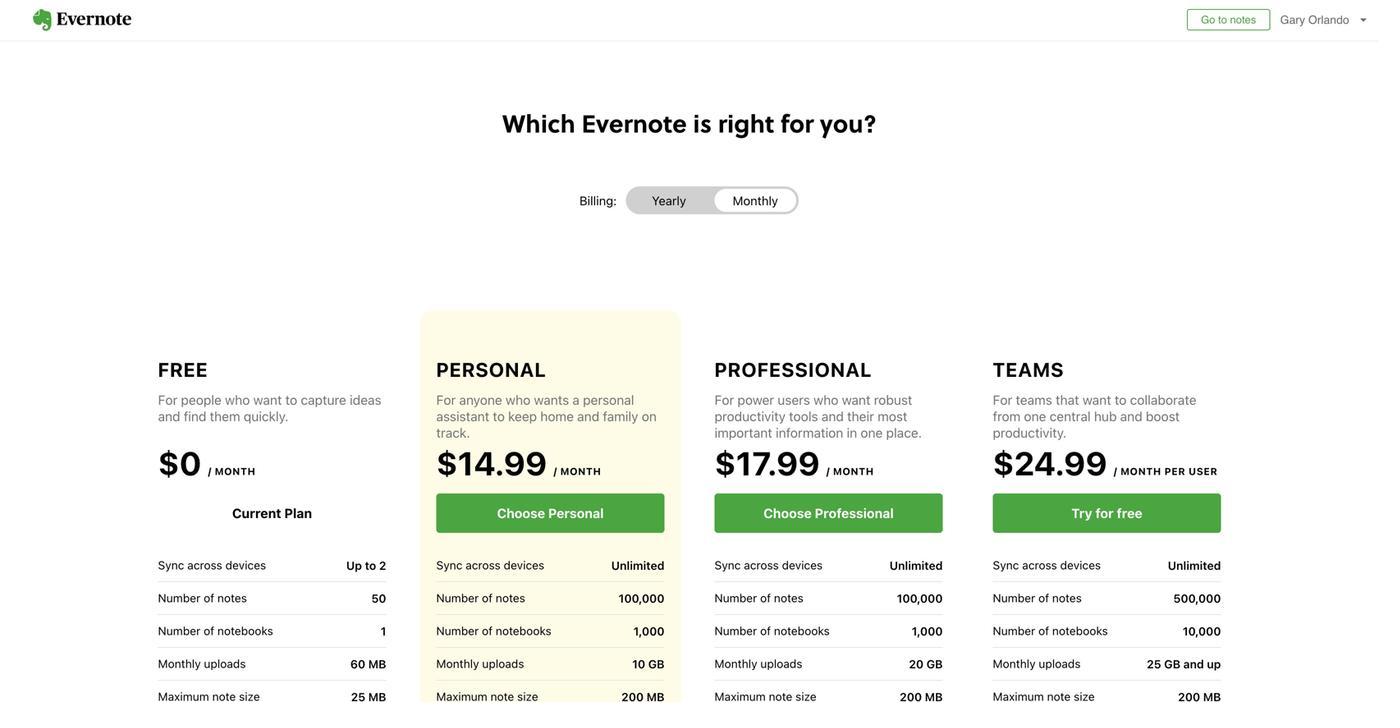 Task type: describe. For each thing, give the bounding box(es) containing it.
month for $17.99
[[833, 466, 874, 477]]

for for personal
[[436, 392, 456, 408]]

up to 2
[[346, 559, 386, 572]]

yearly
[[652, 193, 686, 208]]

free
[[158, 358, 208, 381]]

sync across devices for 20 gb
[[715, 558, 823, 572]]

across for 25 gb and up
[[1022, 558, 1057, 572]]

and inside for people who want to capture ideas and find them quickly.
[[158, 408, 180, 424]]

number of notes for 25 gb and up
[[993, 591, 1082, 605]]

quickly.
[[244, 408, 288, 424]]

a
[[573, 392, 580, 408]]

per
[[1165, 466, 1186, 477]]

their
[[847, 408, 874, 424]]

1,000 for 20
[[912, 624, 943, 638]]

uploads for 60 mb
[[204, 657, 246, 670]]

20
[[909, 657, 924, 671]]

which
[[502, 106, 576, 140]]

personal
[[548, 505, 604, 521]]

right
[[718, 106, 775, 140]]

to inside for teams that want to collaborate from one central hub and boost productivity.
[[1115, 392, 1127, 408]]

1
[[381, 624, 386, 638]]

sync across devices for 10 gb
[[436, 558, 545, 572]]

try
[[1072, 505, 1093, 521]]

$14.99 / month
[[436, 444, 601, 482]]

/ for $24.99
[[1114, 466, 1118, 477]]

choose for choose personal
[[497, 505, 545, 521]]

for anyone who wants a personal assistant to keep home and family on track.
[[436, 392, 657, 441]]

/ for $0
[[208, 466, 212, 477]]

unlimited for 20 gb
[[890, 559, 943, 572]]

and inside for anyone who wants a personal assistant to keep home and family on track.
[[577, 408, 600, 424]]

number of notebooks for 25 gb and up
[[993, 624, 1108, 638]]

notebooks for 20
[[774, 624, 830, 638]]

try for free button
[[993, 493, 1221, 533]]

want inside for power users who want robust productivity tools and their most important information in one place.
[[842, 392, 871, 408]]

them
[[210, 408, 240, 424]]

boost
[[1146, 408, 1180, 424]]

plan
[[284, 505, 312, 521]]

evernote image
[[16, 9, 148, 31]]

up
[[346, 559, 362, 572]]

number of notebooks for 60 mb
[[158, 624, 273, 638]]

uploads for 20 gb
[[761, 657, 803, 670]]

for for professional
[[715, 392, 734, 408]]

who inside for power users who want robust productivity tools and their most important information in one place.
[[814, 392, 839, 408]]

to left 2
[[365, 559, 376, 572]]

notes for 25 gb and up
[[1053, 591, 1082, 605]]

month for $14.99
[[561, 466, 601, 477]]

uploads for 10 gb
[[482, 657, 524, 670]]

monthly uploads for 25 gb and up
[[993, 657, 1081, 670]]

collaborate
[[1130, 392, 1197, 408]]

ideas
[[350, 392, 382, 408]]

productivity.
[[993, 425, 1067, 441]]

choose personal
[[497, 505, 604, 521]]

want for free
[[253, 392, 282, 408]]

across for 10 gb
[[466, 558, 501, 572]]

gb for 20
[[927, 657, 943, 671]]

want for teams
[[1083, 392, 1112, 408]]

mb
[[368, 657, 386, 671]]

devices for 25 gb and up
[[1061, 558, 1101, 572]]

central
[[1050, 408, 1091, 424]]

try for free
[[1072, 505, 1143, 521]]

devices for 10 gb
[[504, 558, 545, 572]]

go to notes link
[[1187, 9, 1270, 30]]

10,000
[[1183, 624, 1221, 638]]

gary
[[1281, 13, 1306, 26]]

for people who want to capture ideas and find them quickly.
[[158, 392, 382, 424]]

personal
[[583, 392, 634, 408]]

orlando
[[1309, 13, 1350, 26]]

for teams that want to collaborate from one central hub and boost productivity.
[[993, 392, 1197, 441]]

you?
[[820, 106, 877, 140]]

from
[[993, 408, 1021, 424]]

monthly for 20 gb
[[715, 657, 758, 670]]

$17.99 / month
[[715, 444, 874, 482]]

important
[[715, 425, 773, 441]]

$14.99
[[436, 444, 547, 482]]

people
[[181, 392, 222, 408]]

100,000 for 20
[[897, 591, 943, 605]]

$17.99
[[715, 444, 820, 482]]

100,000 for 10
[[619, 591, 665, 605]]

25 gb and up
[[1147, 657, 1221, 671]]

current plan
[[232, 505, 312, 521]]

on
[[642, 408, 657, 424]]

go to notes
[[1201, 14, 1257, 26]]

one inside for power users who want robust productivity tools and their most important information in one place.
[[861, 425, 883, 441]]

user
[[1189, 466, 1218, 477]]

notebooks for 60
[[217, 624, 273, 638]]

uploads for 25 gb and up
[[1039, 657, 1081, 670]]

notes for 60 mb
[[217, 591, 247, 605]]

sync for 60
[[158, 558, 184, 572]]

60
[[350, 657, 366, 671]]

notes for 10 gb
[[496, 591, 525, 605]]

who for personal
[[506, 392, 531, 408]]

sync for 25
[[993, 558, 1019, 572]]

robust
[[874, 392, 913, 408]]

10
[[632, 657, 645, 671]]

free
[[1117, 505, 1143, 521]]

power
[[738, 392, 774, 408]]

evernote link
[[16, 0, 148, 40]]

choose for choose professional
[[764, 505, 812, 521]]

for power users who want robust productivity tools and their most important information in one place.
[[715, 392, 922, 441]]

500,000
[[1174, 591, 1221, 605]]

wants
[[534, 392, 569, 408]]

unlimited for 25 gb and up
[[1168, 559, 1221, 572]]



Task type: vqa. For each thing, say whether or not it's contained in the screenshot.


Task type: locate. For each thing, give the bounding box(es) containing it.
1,000 up 10 gb
[[634, 624, 665, 638]]

4 devices from the left
[[1061, 558, 1101, 572]]

which evernote is right for you?
[[502, 106, 877, 140]]

2 gb from the left
[[927, 657, 943, 671]]

and left their
[[822, 408, 844, 424]]

0 horizontal spatial choose
[[497, 505, 545, 521]]

/ inside $24.99 / month per user
[[1114, 466, 1118, 477]]

up
[[1207, 657, 1221, 671]]

3 across from the left
[[744, 558, 779, 572]]

1 horizontal spatial 100,000
[[897, 591, 943, 605]]

gb for 10
[[648, 657, 665, 671]]

/ up the try for free button
[[1114, 466, 1118, 477]]

sync for 20
[[715, 558, 741, 572]]

2 across from the left
[[466, 558, 501, 572]]

1 devices from the left
[[225, 558, 266, 572]]

3 gb from the left
[[1165, 657, 1181, 671]]

notebooks for 25
[[1053, 624, 1108, 638]]

to inside for anyone who wants a personal assistant to keep home and family on track.
[[493, 408, 505, 424]]

who inside for anyone who wants a personal assistant to keep home and family on track.
[[506, 392, 531, 408]]

professional
[[715, 358, 872, 381]]

gary orlando link
[[1277, 0, 1379, 40]]

10 gb
[[632, 657, 665, 671]]

60 mb
[[350, 657, 386, 671]]

number of notebooks for 10 gb
[[436, 624, 552, 638]]

/ for $14.99
[[554, 466, 557, 477]]

0 horizontal spatial unlimited
[[611, 559, 665, 572]]

4 notebooks from the left
[[1053, 624, 1108, 638]]

of
[[204, 591, 214, 605], [482, 591, 493, 605], [760, 591, 771, 605], [1039, 591, 1049, 605], [204, 624, 214, 638], [482, 624, 493, 638], [760, 624, 771, 638], [1039, 624, 1049, 638]]

choose personal button
[[436, 493, 665, 533]]

month up personal
[[561, 466, 601, 477]]

number of notebooks for 20 gb
[[715, 624, 830, 638]]

2 horizontal spatial want
[[1083, 392, 1112, 408]]

month for $0
[[215, 466, 256, 477]]

and right hub
[[1121, 408, 1143, 424]]

who
[[225, 392, 250, 408], [506, 392, 531, 408], [814, 392, 839, 408]]

choose down "$14.99 / month"
[[497, 505, 545, 521]]

2 unlimited from the left
[[890, 559, 943, 572]]

devices down try
[[1061, 558, 1101, 572]]

notes for 20 gb
[[774, 591, 804, 605]]

across
[[187, 558, 222, 572], [466, 558, 501, 572], [744, 558, 779, 572], [1022, 558, 1057, 572]]

3 number of notes from the left
[[715, 591, 804, 605]]

100,000 up 10
[[619, 591, 665, 605]]

and inside for teams that want to collaborate from one central hub and boost productivity.
[[1121, 408, 1143, 424]]

and left up
[[1184, 657, 1204, 671]]

sync across devices down choose personal at bottom
[[436, 558, 545, 572]]

3 notebooks from the left
[[774, 624, 830, 638]]

for inside for teams that want to collaborate from one central hub and boost productivity.
[[993, 392, 1013, 408]]

to inside go to notes link
[[1219, 14, 1227, 26]]

1 unlimited from the left
[[611, 559, 665, 572]]

productivity
[[715, 408, 786, 424]]

3 number of notebooks from the left
[[715, 624, 830, 638]]

evernote
[[582, 106, 687, 140]]

1,000 for 10
[[634, 624, 665, 638]]

sync across devices down current
[[158, 558, 266, 572]]

for inside for anyone who wants a personal assistant to keep home and family on track.
[[436, 392, 456, 408]]

3 want from the left
[[1083, 392, 1112, 408]]

sync across devices for 25 gb and up
[[993, 558, 1101, 572]]

1 monthly uploads from the left
[[158, 657, 246, 670]]

month inside the $0 / month
[[215, 466, 256, 477]]

one inside for teams that want to collaborate from one central hub and boost productivity.
[[1024, 408, 1046, 424]]

1 gb from the left
[[648, 657, 665, 671]]

choose down $17.99 / month
[[764, 505, 812, 521]]

1 horizontal spatial want
[[842, 392, 871, 408]]

$24.99
[[993, 444, 1107, 482]]

devices down choose personal at bottom
[[504, 558, 545, 572]]

track.
[[436, 425, 470, 441]]

100,000 up 20
[[897, 591, 943, 605]]

3 sync from the left
[[715, 558, 741, 572]]

1,000 up '20 gb'
[[912, 624, 943, 638]]

2 horizontal spatial unlimited
[[1168, 559, 1221, 572]]

0 horizontal spatial 1,000
[[634, 624, 665, 638]]

3 uploads from the left
[[761, 657, 803, 670]]

billing:
[[580, 193, 617, 208]]

who up tools
[[814, 392, 839, 408]]

3 / from the left
[[827, 466, 830, 477]]

2
[[379, 559, 386, 572]]

2 monthly uploads from the left
[[436, 657, 524, 670]]

3 who from the left
[[814, 392, 839, 408]]

4 across from the left
[[1022, 558, 1057, 572]]

1 across from the left
[[187, 558, 222, 572]]

1 vertical spatial for
[[1096, 505, 1114, 521]]

0 horizontal spatial for
[[781, 106, 814, 140]]

number of notes
[[158, 591, 247, 605], [436, 591, 525, 605], [715, 591, 804, 605], [993, 591, 1082, 605]]

sync
[[158, 558, 184, 572], [436, 558, 463, 572], [715, 558, 741, 572], [993, 558, 1019, 572]]

sync across devices for 60 mb
[[158, 558, 266, 572]]

devices for 60 mb
[[225, 558, 266, 572]]

month inside $24.99 / month per user
[[1121, 466, 1162, 477]]

assistant
[[436, 408, 490, 424]]

100,000
[[619, 591, 665, 605], [897, 591, 943, 605]]

1 uploads from the left
[[204, 657, 246, 670]]

gb right 20
[[927, 657, 943, 671]]

monthly uploads for 60 mb
[[158, 657, 246, 670]]

and down a
[[577, 408, 600, 424]]

1 100,000 from the left
[[619, 591, 665, 605]]

who inside for people who want to capture ideas and find them quickly.
[[225, 392, 250, 408]]

month down in
[[833, 466, 874, 477]]

unlimited
[[611, 559, 665, 572], [890, 559, 943, 572], [1168, 559, 1221, 572]]

hub
[[1094, 408, 1117, 424]]

4 / from the left
[[1114, 466, 1118, 477]]

sync across devices down choose professional
[[715, 558, 823, 572]]

one
[[1024, 408, 1046, 424], [861, 425, 883, 441]]

choose
[[497, 505, 545, 521], [764, 505, 812, 521]]

sync across devices down try
[[993, 558, 1101, 572]]

3 monthly uploads from the left
[[715, 657, 803, 670]]

/ right the $0
[[208, 466, 212, 477]]

1 sync across devices from the left
[[158, 558, 266, 572]]

50
[[371, 591, 386, 605]]

1 1,000 from the left
[[634, 624, 665, 638]]

0 vertical spatial one
[[1024, 408, 1046, 424]]

month left per
[[1121, 466, 1162, 477]]

devices for 20 gb
[[782, 558, 823, 572]]

number of notes for 10 gb
[[436, 591, 525, 605]]

1 / from the left
[[208, 466, 212, 477]]

for for free
[[158, 392, 178, 408]]

1 horizontal spatial one
[[1024, 408, 1046, 424]]

teams
[[993, 358, 1065, 381]]

2 devices from the left
[[504, 558, 545, 572]]

want up the quickly.
[[253, 392, 282, 408]]

monthly uploads for 20 gb
[[715, 657, 803, 670]]

devices down current
[[225, 558, 266, 572]]

1 number of notes from the left
[[158, 591, 247, 605]]

1 horizontal spatial for
[[1096, 505, 1114, 521]]

2 / from the left
[[554, 466, 557, 477]]

want inside for teams that want to collaborate from one central hub and boost productivity.
[[1083, 392, 1112, 408]]

home
[[541, 408, 574, 424]]

monthly for 10 gb
[[436, 657, 479, 670]]

personal
[[436, 358, 547, 381]]

for up from
[[993, 392, 1013, 408]]

uploads
[[204, 657, 246, 670], [482, 657, 524, 670], [761, 657, 803, 670], [1039, 657, 1081, 670]]

choose inside choose professional button
[[764, 505, 812, 521]]

2 horizontal spatial who
[[814, 392, 839, 408]]

professional
[[815, 505, 894, 521]]

choose inside choose personal button
[[497, 505, 545, 521]]

25
[[1147, 657, 1162, 671]]

devices
[[225, 558, 266, 572], [504, 558, 545, 572], [782, 558, 823, 572], [1061, 558, 1101, 572]]

monthly uploads
[[158, 657, 246, 670], [436, 657, 524, 670], [715, 657, 803, 670], [993, 657, 1081, 670]]

monthly for 25 gb and up
[[993, 657, 1036, 670]]

and
[[158, 408, 180, 424], [577, 408, 600, 424], [822, 408, 844, 424], [1121, 408, 1143, 424], [1184, 657, 1204, 671]]

/ up choose personal button
[[554, 466, 557, 477]]

2 who from the left
[[506, 392, 531, 408]]

for left people
[[158, 392, 178, 408]]

1 for from the left
[[158, 392, 178, 408]]

4 monthly uploads from the left
[[993, 657, 1081, 670]]

20 gb
[[909, 657, 943, 671]]

month inside "$14.99 / month"
[[561, 466, 601, 477]]

/ for $17.99
[[827, 466, 830, 477]]

2 1,000 from the left
[[912, 624, 943, 638]]

4 number of notes from the left
[[993, 591, 1082, 605]]

2 uploads from the left
[[482, 657, 524, 670]]

across for 60 mb
[[187, 558, 222, 572]]

for inside for power users who want robust productivity tools and their most important information in one place.
[[715, 392, 734, 408]]

family
[[603, 408, 638, 424]]

1 number of notebooks from the left
[[158, 624, 273, 638]]

want
[[253, 392, 282, 408], [842, 392, 871, 408], [1083, 392, 1112, 408]]

monthly for 60 mb
[[158, 657, 201, 670]]

notes
[[1230, 14, 1257, 26], [217, 591, 247, 605], [496, 591, 525, 605], [774, 591, 804, 605], [1053, 591, 1082, 605]]

who for free
[[225, 392, 250, 408]]

3 month from the left
[[833, 466, 874, 477]]

1 horizontal spatial gb
[[927, 657, 943, 671]]

number of notes for 60 mb
[[158, 591, 247, 605]]

2 notebooks from the left
[[496, 624, 552, 638]]

want inside for people who want to capture ideas and find them quickly.
[[253, 392, 282, 408]]

most
[[878, 408, 908, 424]]

to left keep in the left of the page
[[493, 408, 505, 424]]

/ up choose professional
[[827, 466, 830, 477]]

1 month from the left
[[215, 466, 256, 477]]

1 vertical spatial one
[[861, 425, 883, 441]]

that
[[1056, 392, 1079, 408]]

2 for from the left
[[436, 392, 456, 408]]

place.
[[886, 425, 922, 441]]

month inside $17.99 / month
[[833, 466, 874, 477]]

3 devices from the left
[[782, 558, 823, 572]]

for up assistant
[[436, 392, 456, 408]]

0 horizontal spatial one
[[861, 425, 883, 441]]

3 unlimited from the left
[[1168, 559, 1221, 572]]

1 want from the left
[[253, 392, 282, 408]]

2 sync from the left
[[436, 558, 463, 572]]

1 horizontal spatial choose
[[764, 505, 812, 521]]

1 horizontal spatial unlimited
[[890, 559, 943, 572]]

2 number of notebooks from the left
[[436, 624, 552, 638]]

one down teams
[[1024, 408, 1046, 424]]

and left find
[[158, 408, 180, 424]]

to right go
[[1219, 14, 1227, 26]]

0 horizontal spatial 100,000
[[619, 591, 665, 605]]

sync for 10
[[436, 558, 463, 572]]

is
[[693, 106, 712, 140]]

across for 20 gb
[[744, 558, 779, 572]]

4 sync from the left
[[993, 558, 1019, 572]]

and inside for power users who want robust productivity tools and their most important information in one place.
[[822, 408, 844, 424]]

users
[[778, 392, 810, 408]]

0 vertical spatial for
[[781, 106, 814, 140]]

information
[[776, 425, 844, 441]]

gb right 10
[[648, 657, 665, 671]]

capture
[[301, 392, 346, 408]]

for for teams
[[993, 392, 1013, 408]]

to inside for people who want to capture ideas and find them quickly.
[[285, 392, 297, 408]]

2 choose from the left
[[764, 505, 812, 521]]

1 horizontal spatial 1,000
[[912, 624, 943, 638]]

want up their
[[842, 392, 871, 408]]

to up the quickly.
[[285, 392, 297, 408]]

2 sync across devices from the left
[[436, 558, 545, 572]]

want up hub
[[1083, 392, 1112, 408]]

3 for from the left
[[715, 392, 734, 408]]

1 notebooks from the left
[[217, 624, 273, 638]]

1 choose from the left
[[497, 505, 545, 521]]

devices down choose professional
[[782, 558, 823, 572]]

current plan button
[[158, 493, 386, 533]]

in
[[847, 425, 857, 441]]

for
[[781, 106, 814, 140], [1096, 505, 1114, 521]]

0 horizontal spatial gb
[[648, 657, 665, 671]]

4 uploads from the left
[[1039, 657, 1081, 670]]

4 sync across devices from the left
[[993, 558, 1101, 572]]

$0
[[158, 444, 201, 482]]

teams
[[1016, 392, 1053, 408]]

4 number of notebooks from the left
[[993, 624, 1108, 638]]

0 horizontal spatial want
[[253, 392, 282, 408]]

3 sync across devices from the left
[[715, 558, 823, 572]]

for inside the try for free button
[[1096, 505, 1114, 521]]

$0 / month
[[158, 444, 256, 482]]

unlimited for 10 gb
[[611, 559, 665, 572]]

1 sync from the left
[[158, 558, 184, 572]]

1 horizontal spatial who
[[506, 392, 531, 408]]

for up productivity
[[715, 392, 734, 408]]

gary orlando
[[1281, 13, 1350, 26]]

for right try
[[1096, 505, 1114, 521]]

gb
[[648, 657, 665, 671], [927, 657, 943, 671], [1165, 657, 1181, 671]]

2 100,000 from the left
[[897, 591, 943, 605]]

keep
[[508, 408, 537, 424]]

who up them
[[225, 392, 250, 408]]

for right right
[[781, 106, 814, 140]]

monthly uploads for 10 gb
[[436, 657, 524, 670]]

month up current
[[215, 466, 256, 477]]

anyone
[[459, 392, 502, 408]]

sync across devices
[[158, 558, 266, 572], [436, 558, 545, 572], [715, 558, 823, 572], [993, 558, 1101, 572]]

/ inside "$14.99 / month"
[[554, 466, 557, 477]]

2 horizontal spatial gb
[[1165, 657, 1181, 671]]

for inside for people who want to capture ideas and find them quickly.
[[158, 392, 178, 408]]

month for $24.99
[[1121, 466, 1162, 477]]

4 month from the left
[[1121, 466, 1162, 477]]

go
[[1201, 14, 1216, 26]]

2 month from the left
[[561, 466, 601, 477]]

/ inside the $0 / month
[[208, 466, 212, 477]]

to up hub
[[1115, 392, 1127, 408]]

one right in
[[861, 425, 883, 441]]

who up keep in the left of the page
[[506, 392, 531, 408]]

number of notebooks
[[158, 624, 273, 638], [436, 624, 552, 638], [715, 624, 830, 638], [993, 624, 1108, 638]]

2 number of notes from the left
[[436, 591, 525, 605]]

notebooks for 10
[[496, 624, 552, 638]]

find
[[184, 408, 206, 424]]

to
[[1219, 14, 1227, 26], [285, 392, 297, 408], [1115, 392, 1127, 408], [493, 408, 505, 424], [365, 559, 376, 572]]

gb for 25
[[1165, 657, 1181, 671]]

number of notes for 20 gb
[[715, 591, 804, 605]]

1 who from the left
[[225, 392, 250, 408]]

4 for from the left
[[993, 392, 1013, 408]]

0 horizontal spatial who
[[225, 392, 250, 408]]

notebooks
[[217, 624, 273, 638], [496, 624, 552, 638], [774, 624, 830, 638], [1053, 624, 1108, 638]]

2 want from the left
[[842, 392, 871, 408]]

choose professional button
[[715, 493, 943, 533]]

tools
[[789, 408, 818, 424]]

gb right 25
[[1165, 657, 1181, 671]]

/ inside $17.99 / month
[[827, 466, 830, 477]]

$24.99 / month per user
[[993, 444, 1218, 482]]

choose professional
[[764, 505, 894, 521]]

current
[[232, 505, 281, 521]]



